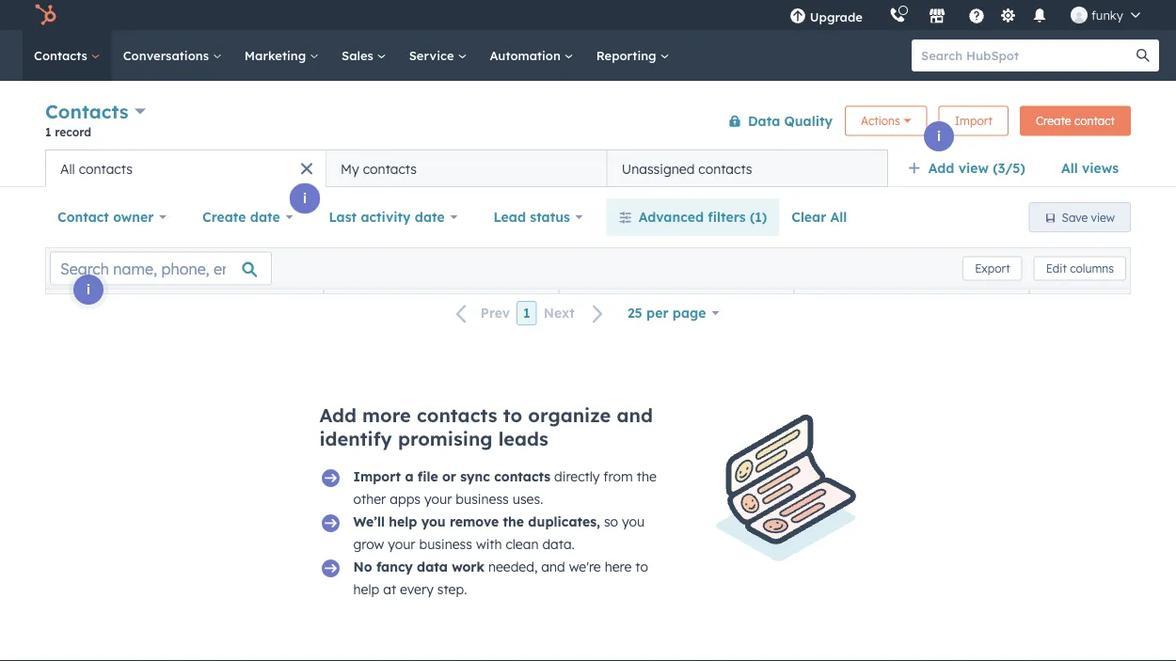 Task type: vqa. For each thing, say whether or not it's contained in the screenshot.
Your Preferences element
no



Task type: locate. For each thing, give the bounding box(es) containing it.
i button up add view (3/5)
[[925, 121, 955, 152]]

import inside import button
[[955, 114, 993, 128]]

prev
[[481, 305, 510, 322]]

all right clear
[[831, 209, 848, 226]]

quality
[[785, 113, 833, 129]]

contacts right 'my'
[[363, 161, 417, 177]]

you left remove
[[421, 514, 446, 531]]

1 vertical spatial your
[[388, 537, 416, 553]]

0 horizontal spatial view
[[959, 160, 990, 177]]

promising
[[398, 427, 493, 451]]

0 horizontal spatial to
[[503, 404, 523, 427]]

create date button
[[190, 199, 305, 236]]

2 you from the left
[[622, 514, 645, 531]]

0 vertical spatial your
[[425, 492, 452, 508]]

we're
[[569, 559, 601, 576]]

all for all contacts
[[60, 161, 75, 177]]

date left last
[[250, 209, 280, 226]]

next
[[544, 305, 575, 322]]

1 horizontal spatial help
[[389, 514, 417, 531]]

file
[[418, 469, 438, 485]]

0 vertical spatial help
[[389, 514, 417, 531]]

1 horizontal spatial view
[[1092, 210, 1116, 225]]

1 inside contacts banner
[[45, 125, 51, 139]]

marketplaces button
[[918, 0, 957, 30]]

1 horizontal spatial to
[[636, 559, 649, 576]]

contacts inside add more contacts to organize and identify promising leads
[[417, 404, 498, 427]]

your up fancy
[[388, 537, 416, 553]]

data.
[[543, 537, 575, 553]]

more
[[363, 404, 411, 427]]

last activity date button
[[317, 199, 470, 236]]

2 horizontal spatial i
[[938, 128, 942, 145]]

add for add more contacts to organize and identify promising leads
[[320, 404, 357, 427]]

0 vertical spatial 1
[[45, 125, 51, 139]]

contacts down hubspot link
[[34, 48, 91, 63]]

automation link
[[479, 30, 585, 81]]

business inside directly from the other apps your business uses.
[[456, 492, 509, 508]]

(1)
[[750, 209, 768, 226]]

1 left record
[[45, 125, 51, 139]]

add inside "popup button"
[[929, 160, 955, 177]]

per
[[647, 305, 669, 322]]

notifications image
[[1032, 8, 1049, 25]]

column header
[[1030, 290, 1177, 331]]

to left organize
[[503, 404, 523, 427]]

identify
[[320, 427, 392, 451]]

create inside 'button'
[[1037, 114, 1072, 128]]

1 horizontal spatial i
[[303, 190, 307, 207]]

0 vertical spatial to
[[503, 404, 523, 427]]

you right so
[[622, 514, 645, 531]]

export button
[[963, 257, 1023, 281]]

i button left last
[[290, 184, 320, 214]]

1 inside button
[[524, 305, 531, 322]]

and down data.
[[542, 559, 566, 576]]

0 horizontal spatial all
[[60, 161, 75, 177]]

leads
[[499, 427, 549, 451]]

contacts up filters
[[699, 161, 753, 177]]

all down 1 record
[[60, 161, 75, 177]]

and up from
[[617, 404, 653, 427]]

your inside the so you grow your business with clean data.
[[388, 537, 416, 553]]

create for create date
[[203, 209, 246, 226]]

advanced filters (1)
[[639, 209, 768, 226]]

upgrade
[[811, 9, 863, 24]]

all views link
[[1050, 150, 1132, 187]]

help down apps
[[389, 514, 417, 531]]

1 vertical spatial add
[[320, 404, 357, 427]]

0 horizontal spatial i button
[[73, 275, 104, 305]]

2 horizontal spatial i button
[[925, 121, 955, 152]]

advanced
[[639, 209, 704, 226]]

contacts up import a file or sync contacts
[[417, 404, 498, 427]]

import button
[[939, 106, 1009, 136]]

1 right prev
[[524, 305, 531, 322]]

add
[[929, 160, 955, 177], [320, 404, 357, 427]]

help
[[389, 514, 417, 531], [354, 582, 380, 598]]

at
[[383, 582, 396, 598]]

step.
[[438, 582, 467, 598]]

help down no
[[354, 582, 380, 598]]

1 horizontal spatial import
[[955, 114, 993, 128]]

1 vertical spatial and
[[542, 559, 566, 576]]

import up add view (3/5)
[[955, 114, 993, 128]]

i button
[[925, 121, 955, 152], [290, 184, 320, 214], [73, 275, 104, 305]]

so you grow your business with clean data.
[[354, 514, 645, 553]]

unassigned contacts
[[622, 161, 753, 177]]

i for the middle i 'button'
[[303, 190, 307, 207]]

lead status button
[[482, 199, 596, 236]]

1 for 1
[[524, 305, 531, 322]]

1 vertical spatial view
[[1092, 210, 1116, 225]]

1 vertical spatial create
[[203, 209, 246, 226]]

service link
[[398, 30, 479, 81]]

all left views
[[1062, 160, 1079, 177]]

help button
[[961, 0, 993, 30]]

contact
[[1075, 114, 1116, 128]]

create down 'all contacts' button
[[203, 209, 246, 226]]

funky town image
[[1071, 7, 1088, 24]]

view for add
[[959, 160, 990, 177]]

contacts up contact owner
[[79, 161, 133, 177]]

1 horizontal spatial add
[[929, 160, 955, 177]]

import for import
[[955, 114, 993, 128]]

here
[[605, 559, 632, 576]]

create
[[1037, 114, 1072, 128], [203, 209, 246, 226]]

0 vertical spatial i
[[938, 128, 942, 145]]

0 horizontal spatial 1
[[45, 125, 51, 139]]

edit columns
[[1047, 262, 1115, 276]]

fancy
[[377, 559, 413, 576]]

view right save
[[1092, 210, 1116, 225]]

1 horizontal spatial create
[[1037, 114, 1072, 128]]

1 vertical spatial 1
[[524, 305, 531, 322]]

a
[[405, 469, 414, 485]]

0 vertical spatial create
[[1037, 114, 1072, 128]]

needed,
[[489, 559, 538, 576]]

date inside create date popup button
[[250, 209, 280, 226]]

contacts up record
[[45, 100, 129, 123]]

actions button
[[846, 106, 928, 136]]

0 vertical spatial business
[[456, 492, 509, 508]]

sales
[[342, 48, 377, 63]]

and inside needed, and we're here to help at every step.
[[542, 559, 566, 576]]

advanced filters (1) button
[[607, 199, 780, 236]]

1 horizontal spatial and
[[617, 404, 653, 427]]

1 vertical spatial i
[[303, 190, 307, 207]]

0 vertical spatial the
[[637, 469, 657, 485]]

business inside the so you grow your business with clean data.
[[419, 537, 473, 553]]

2 horizontal spatial all
[[1062, 160, 1079, 177]]

business up we'll help you remove the duplicates,
[[456, 492, 509, 508]]

contacts
[[34, 48, 91, 63], [45, 100, 129, 123]]

you inside the so you grow your business with clean data.
[[622, 514, 645, 531]]

the right from
[[637, 469, 657, 485]]

add inside add more contacts to organize and identify promising leads
[[320, 404, 357, 427]]

0 vertical spatial import
[[955, 114, 993, 128]]

my contacts button
[[326, 150, 608, 187]]

view left "(3/5)"
[[959, 160, 990, 177]]

1 horizontal spatial i button
[[290, 184, 320, 214]]

no fancy data work
[[354, 559, 485, 576]]

i for the topmost i 'button'
[[938, 128, 942, 145]]

page
[[673, 305, 707, 322]]

view inside button
[[1092, 210, 1116, 225]]

add left more
[[320, 404, 357, 427]]

1 vertical spatial contacts
[[45, 100, 129, 123]]

1 vertical spatial business
[[419, 537, 473, 553]]

0 horizontal spatial your
[[388, 537, 416, 553]]

1 vertical spatial i button
[[290, 184, 320, 214]]

all contacts button
[[45, 150, 326, 187]]

business up the data
[[419, 537, 473, 553]]

0 vertical spatial and
[[617, 404, 653, 427]]

sync
[[461, 469, 490, 485]]

i button down contact
[[73, 275, 104, 305]]

1 horizontal spatial date
[[415, 209, 445, 226]]

0 vertical spatial view
[[959, 160, 990, 177]]

date inside last activity date popup button
[[415, 209, 445, 226]]

0 horizontal spatial create
[[203, 209, 246, 226]]

1 horizontal spatial the
[[637, 469, 657, 485]]

the
[[637, 469, 657, 485], [503, 514, 524, 531]]

(3/5)
[[994, 160, 1026, 177]]

0 horizontal spatial the
[[503, 514, 524, 531]]

1 horizontal spatial 1
[[524, 305, 531, 322]]

0 horizontal spatial import
[[354, 469, 401, 485]]

0 vertical spatial contacts
[[34, 48, 91, 63]]

date right the activity
[[415, 209, 445, 226]]

edit
[[1047, 262, 1068, 276]]

pagination navigation
[[445, 301, 616, 326]]

add down import button
[[929, 160, 955, 177]]

the up clean at the bottom left of page
[[503, 514, 524, 531]]

your
[[425, 492, 452, 508], [388, 537, 416, 553]]

we'll help you remove the duplicates,
[[354, 514, 601, 531]]

1 horizontal spatial your
[[425, 492, 452, 508]]

other
[[354, 492, 386, 508]]

import for import a file or sync contacts
[[354, 469, 401, 485]]

your down file
[[425, 492, 452, 508]]

0 horizontal spatial you
[[421, 514, 446, 531]]

1 date from the left
[[250, 209, 280, 226]]

view for save
[[1092, 210, 1116, 225]]

1 vertical spatial import
[[354, 469, 401, 485]]

0 vertical spatial add
[[929, 160, 955, 177]]

no
[[354, 559, 372, 576]]

1 vertical spatial help
[[354, 582, 380, 598]]

save view button
[[1030, 202, 1132, 233]]

1 horizontal spatial you
[[622, 514, 645, 531]]

Search HubSpot search field
[[912, 40, 1143, 72]]

remove
[[450, 514, 499, 531]]

from
[[604, 469, 633, 485]]

0 horizontal spatial and
[[542, 559, 566, 576]]

view inside "popup button"
[[959, 160, 990, 177]]

the inside directly from the other apps your business uses.
[[637, 469, 657, 485]]

0 horizontal spatial help
[[354, 582, 380, 598]]

contact owner button
[[45, 199, 179, 236]]

import up other at bottom
[[354, 469, 401, 485]]

0 horizontal spatial add
[[320, 404, 357, 427]]

all contacts
[[60, 161, 133, 177]]

settings link
[[997, 5, 1021, 25]]

to right here
[[636, 559, 649, 576]]

2 vertical spatial i
[[87, 282, 90, 298]]

2 date from the left
[[415, 209, 445, 226]]

menu
[[777, 0, 1154, 30]]

next button
[[537, 301, 616, 326]]

i
[[938, 128, 942, 145], [303, 190, 307, 207], [87, 282, 90, 298]]

25 per page
[[628, 305, 707, 322]]

create left contact
[[1037, 114, 1072, 128]]

1 vertical spatial to
[[636, 559, 649, 576]]

contacts for my contacts
[[363, 161, 417, 177]]

create inside popup button
[[203, 209, 246, 226]]

0 horizontal spatial date
[[250, 209, 280, 226]]

0 horizontal spatial i
[[87, 282, 90, 298]]

1 vertical spatial the
[[503, 514, 524, 531]]



Task type: describe. For each thing, give the bounding box(es) containing it.
menu containing funky
[[777, 0, 1154, 30]]

edit columns button
[[1035, 257, 1127, 281]]

help image
[[969, 8, 986, 25]]

create contact
[[1037, 114, 1116, 128]]

reporting
[[597, 48, 660, 63]]

duplicates,
[[529, 514, 601, 531]]

data
[[417, 559, 448, 576]]

lead
[[494, 209, 526, 226]]

funky button
[[1060, 0, 1153, 30]]

all for all views
[[1062, 160, 1079, 177]]

my
[[341, 161, 360, 177]]

1 horizontal spatial all
[[831, 209, 848, 226]]

with
[[476, 537, 502, 553]]

clean
[[506, 537, 539, 553]]

contacts for all contacts
[[79, 161, 133, 177]]

prev button
[[445, 301, 517, 326]]

25 per page button
[[616, 295, 732, 332]]

data
[[748, 113, 781, 129]]

sales link
[[331, 30, 398, 81]]

automation
[[490, 48, 565, 63]]

contact owner
[[57, 209, 154, 226]]

uses.
[[513, 492, 544, 508]]

export
[[976, 262, 1011, 276]]

owner
[[113, 209, 154, 226]]

create contact button
[[1021, 106, 1132, 136]]

contacts up uses.
[[495, 469, 551, 485]]

1 record
[[45, 125, 91, 139]]

i for the bottom i 'button'
[[87, 282, 90, 298]]

save
[[1063, 210, 1089, 225]]

add view (3/5)
[[929, 160, 1026, 177]]

apps
[[390, 492, 421, 508]]

grow
[[354, 537, 384, 553]]

hubspot image
[[34, 4, 56, 26]]

and inside add more contacts to organize and identify promising leads
[[617, 404, 653, 427]]

to inside add more contacts to organize and identify promising leads
[[503, 404, 523, 427]]

your inside directly from the other apps your business uses.
[[425, 492, 452, 508]]

Search name, phone, email addresses, or company search field
[[50, 252, 272, 286]]

service
[[409, 48, 458, 63]]

status
[[530, 209, 571, 226]]

we'll
[[354, 514, 385, 531]]

help inside needed, and we're here to help at every step.
[[354, 582, 380, 598]]

add more contacts to organize and identify promising leads
[[320, 404, 653, 451]]

create date
[[203, 209, 280, 226]]

views
[[1083, 160, 1120, 177]]

every
[[400, 582, 434, 598]]

last activity date
[[329, 209, 445, 226]]

lead status
[[494, 209, 571, 226]]

settings image
[[1000, 8, 1017, 25]]

all views
[[1062, 160, 1120, 177]]

needed, and we're here to help at every step.
[[354, 559, 649, 598]]

add for add view (3/5)
[[929, 160, 955, 177]]

contacts button
[[45, 98, 146, 125]]

to inside needed, and we're here to help at every step.
[[636, 559, 649, 576]]

columns
[[1071, 262, 1115, 276]]

upgrade image
[[790, 8, 807, 25]]

filters
[[708, 209, 746, 226]]

or
[[443, 469, 457, 485]]

data quality button
[[716, 102, 834, 140]]

data quality
[[748, 113, 833, 129]]

marketing
[[245, 48, 310, 63]]

activity
[[361, 209, 411, 226]]

my contacts
[[341, 161, 417, 177]]

actions
[[862, 114, 901, 128]]

last
[[329, 209, 357, 226]]

2 vertical spatial i button
[[73, 275, 104, 305]]

contacts link
[[23, 30, 112, 81]]

25
[[628, 305, 643, 322]]

0 vertical spatial i button
[[925, 121, 955, 152]]

import a file or sync contacts
[[354, 469, 551, 485]]

so
[[604, 514, 619, 531]]

1 you from the left
[[421, 514, 446, 531]]

directly from the other apps your business uses.
[[354, 469, 657, 508]]

notifications button
[[1024, 0, 1056, 30]]

work
[[452, 559, 485, 576]]

marketplaces image
[[929, 8, 946, 25]]

record
[[55, 125, 91, 139]]

search image
[[1137, 49, 1151, 62]]

directly
[[555, 469, 600, 485]]

calling icon button
[[882, 3, 914, 28]]

1 button
[[517, 301, 537, 326]]

1 for 1 record
[[45, 125, 51, 139]]

clear all button
[[780, 199, 860, 236]]

contacts for unassigned contacts
[[699, 161, 753, 177]]

conversations link
[[112, 30, 233, 81]]

contacts banner
[[45, 97, 1132, 150]]

organize
[[528, 404, 611, 427]]

create for create contact
[[1037, 114, 1072, 128]]

unassigned contacts button
[[608, 150, 889, 187]]

conversations
[[123, 48, 213, 63]]

calling icon image
[[890, 7, 907, 24]]

contacts inside popup button
[[45, 100, 129, 123]]

hubspot link
[[23, 4, 71, 26]]

reporting link
[[585, 30, 681, 81]]



